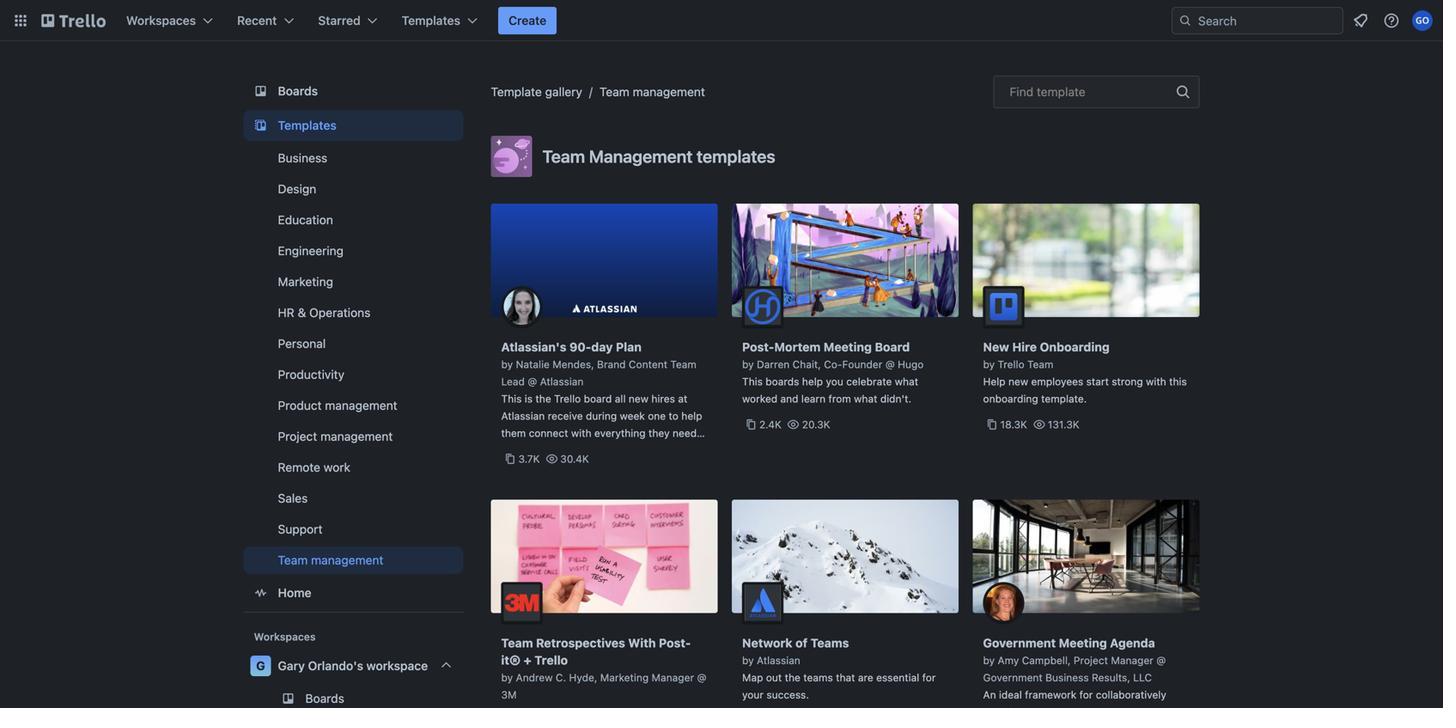 Task type: vqa. For each thing, say whether or not it's contained in the screenshot.


Task type: locate. For each thing, give the bounding box(es) containing it.
the up success.
[[785, 672, 801, 684]]

@ left map at bottom right
[[697, 672, 707, 684]]

g
[[256, 659, 265, 673]]

1 horizontal spatial manager
[[1112, 654, 1154, 666]]

business inside government meeting agenda by amy campbell, project manager @ government business results, llc an ideal framework for collaboratively planning your meeting agenda fo
[[1046, 672, 1089, 684]]

post- up darren
[[743, 340, 775, 354]]

1 vertical spatial to
[[501, 444, 511, 456]]

by inside new hire onboarding by trello team help new employees start strong with this onboarding template.
[[984, 358, 995, 370]]

team management link up team management templates on the top of page
[[600, 85, 705, 99]]

1 horizontal spatial the
[[785, 672, 801, 684]]

trello up receive
[[554, 393, 581, 405]]

by up 3m
[[501, 672, 513, 684]]

1 horizontal spatial with
[[1147, 376, 1167, 388]]

to right one
[[669, 410, 679, 422]]

2 vertical spatial atlassian
[[757, 654, 801, 666]]

0 notifications image
[[1351, 10, 1372, 31]]

boards for first 'boards' link from the top of the page
[[278, 84, 318, 98]]

1 vertical spatial your
[[1028, 706, 1049, 708]]

one
[[648, 410, 666, 422]]

mortem
[[775, 340, 821, 354]]

post- inside team retrospectives with post- itⓡ + trello by andrew c. hyde, marketing manager @ 3m
[[659, 636, 691, 650]]

team up at
[[671, 358, 697, 370]]

remote
[[278, 460, 321, 474]]

0 horizontal spatial manager
[[652, 672, 694, 684]]

1 vertical spatial boards
[[306, 691, 345, 706]]

by inside network of teams by atlassian map out the teams that are essential for your success.
[[743, 654, 754, 666]]

this left is
[[501, 393, 522, 405]]

3m
[[501, 689, 517, 701]]

0 horizontal spatial meeting
[[824, 340, 872, 354]]

2 vertical spatial trello
[[535, 653, 568, 667]]

template board image
[[251, 115, 271, 136]]

1 vertical spatial post-
[[659, 636, 691, 650]]

manager down agenda
[[1112, 654, 1154, 666]]

atlassian up "out"
[[757, 654, 801, 666]]

1 vertical spatial business
[[1046, 672, 1089, 684]]

business link
[[244, 144, 464, 172]]

0 horizontal spatial team management
[[278, 553, 384, 567]]

0 vertical spatial post-
[[743, 340, 775, 354]]

1 vertical spatial with
[[571, 427, 592, 439]]

to left be
[[501, 444, 511, 456]]

board
[[875, 340, 910, 354]]

0 vertical spatial boards link
[[244, 76, 464, 107]]

amy campbell, project manager @ government business results, llc image
[[984, 582, 1025, 624]]

90-
[[570, 340, 592, 354]]

c.
[[556, 672, 566, 684]]

@ down board
[[886, 358, 895, 370]]

learn
[[802, 393, 826, 405]]

government up amy
[[984, 636, 1056, 650]]

business
[[278, 151, 328, 165], [1046, 672, 1089, 684]]

@ down natalie
[[528, 376, 537, 388]]

from
[[829, 393, 851, 405]]

employees
[[1032, 376, 1084, 388]]

0 vertical spatial for
[[923, 672, 936, 684]]

remote work link
[[244, 454, 464, 481]]

team management down support "link"
[[278, 553, 384, 567]]

1 horizontal spatial meeting
[[1059, 636, 1108, 650]]

1 horizontal spatial project
[[1074, 654, 1109, 666]]

team up itⓡ
[[501, 636, 533, 650]]

post- right the with
[[659, 636, 691, 650]]

0 horizontal spatial new
[[629, 393, 649, 405]]

0 vertical spatial the
[[536, 393, 551, 405]]

new up onboarding
[[1009, 376, 1029, 388]]

by inside team retrospectives with post- itⓡ + trello by andrew c. hyde, marketing manager @ 3m
[[501, 672, 513, 684]]

your
[[743, 689, 764, 701], [1028, 706, 1049, 708]]

meeting up campbell,
[[1059, 636, 1108, 650]]

3.7k
[[519, 453, 540, 465]]

team management up team management templates on the top of page
[[600, 85, 705, 99]]

founder
[[843, 358, 883, 370]]

1 boards link from the top
[[244, 76, 464, 107]]

2 boards link from the top
[[244, 685, 464, 708]]

0 vertical spatial trello
[[998, 358, 1025, 370]]

management down productivity link
[[325, 398, 398, 413]]

amy
[[998, 654, 1020, 666]]

1 horizontal spatial what
[[895, 376, 919, 388]]

marketing down the with
[[601, 672, 649, 684]]

0 vertical spatial marketing
[[278, 275, 333, 289]]

project up remote
[[278, 429, 317, 443]]

by left amy
[[984, 654, 995, 666]]

1 horizontal spatial post-
[[743, 340, 775, 354]]

Find template field
[[994, 76, 1200, 108]]

team inside the atlassian's 90-day plan by natalie mendes, brand content team lead @ atlassian this is the trello board all new hires at atlassian receive during week one to help them connect with everything they need to be successful here.
[[671, 358, 697, 370]]

by inside the atlassian's 90-day plan by natalie mendes, brand content team lead @ atlassian this is the trello board all new hires at atlassian receive during week one to help them connect with everything they need to be successful here.
[[501, 358, 513, 370]]

you
[[826, 376, 844, 388]]

1 vertical spatial help
[[682, 410, 703, 422]]

gary orlando's workspace
[[278, 659, 428, 673]]

boards right board 'icon'
[[278, 84, 318, 98]]

trello up c.
[[535, 653, 568, 667]]

0 vertical spatial meeting
[[824, 340, 872, 354]]

1 horizontal spatial for
[[1080, 689, 1094, 701]]

productivity
[[278, 367, 345, 382]]

1 horizontal spatial help
[[803, 376, 823, 388]]

0 horizontal spatial help
[[682, 410, 703, 422]]

what down hugo
[[895, 376, 919, 388]]

1 vertical spatial trello
[[554, 393, 581, 405]]

0 horizontal spatial marketing
[[278, 275, 333, 289]]

by left darren
[[743, 358, 754, 370]]

0 vertical spatial boards
[[278, 84, 318, 98]]

1 vertical spatial boards link
[[244, 685, 464, 708]]

is
[[525, 393, 533, 405]]

for
[[923, 672, 936, 684], [1080, 689, 1094, 701]]

manager down the with
[[652, 672, 694, 684]]

government
[[984, 636, 1056, 650], [984, 672, 1043, 684]]

team right team management icon
[[543, 146, 585, 166]]

personal
[[278, 336, 326, 351]]

0 vertical spatial with
[[1147, 376, 1167, 388]]

post- inside 'post-mortem meeting board by darren chait, co-founder @ hugo this boards help you celebrate what worked and learn from what didn't.'
[[743, 340, 775, 354]]

help up learn
[[803, 376, 823, 388]]

0 horizontal spatial workspaces
[[126, 13, 196, 28]]

everything
[[595, 427, 646, 439]]

framework
[[1025, 689, 1077, 701]]

0 vertical spatial workspaces
[[126, 13, 196, 28]]

network
[[743, 636, 793, 650]]

product management link
[[244, 392, 464, 419]]

meeting up co-
[[824, 340, 872, 354]]

0 horizontal spatial for
[[923, 672, 936, 684]]

marketing inside team retrospectives with post- itⓡ + trello by andrew c. hyde, marketing manager @ 3m
[[601, 672, 649, 684]]

gary orlando (garyorlando) image
[[1413, 10, 1434, 31]]

1 horizontal spatial workspaces
[[254, 631, 316, 643]]

1 horizontal spatial to
[[669, 410, 679, 422]]

30.4k
[[561, 453, 589, 465]]

teams
[[804, 672, 833, 684]]

0 vertical spatial team management link
[[600, 85, 705, 99]]

workspaces inside popup button
[[126, 13, 196, 28]]

@ inside government meeting agenda by amy campbell, project manager @ government business results, llc an ideal framework for collaboratively planning your meeting agenda fo
[[1157, 654, 1166, 666]]

templates right template board image
[[278, 118, 337, 132]]

teams
[[811, 636, 850, 650]]

sales link
[[244, 485, 464, 512]]

0 horizontal spatial project
[[278, 429, 317, 443]]

government up ideal
[[984, 672, 1043, 684]]

management down 'product management' link
[[321, 429, 393, 443]]

boards link up the templates link
[[244, 76, 464, 107]]

for up meeting
[[1080, 689, 1094, 701]]

1 horizontal spatial templates
[[402, 13, 461, 28]]

1 vertical spatial the
[[785, 672, 801, 684]]

with
[[629, 636, 656, 650]]

for right essential
[[923, 672, 936, 684]]

0 vertical spatial team management
[[600, 85, 705, 99]]

this up worked
[[743, 376, 763, 388]]

1 horizontal spatial marketing
[[601, 672, 649, 684]]

help up need
[[682, 410, 703, 422]]

0 vertical spatial help
[[803, 376, 823, 388]]

0 horizontal spatial with
[[571, 427, 592, 439]]

1 vertical spatial marketing
[[601, 672, 649, 684]]

atlassian down is
[[501, 410, 545, 422]]

trello team image
[[984, 286, 1025, 327]]

what down celebrate
[[854, 393, 878, 405]]

darren chait, co-founder @ hugo image
[[743, 286, 784, 327]]

1 vertical spatial new
[[629, 393, 649, 405]]

project management
[[278, 429, 393, 443]]

hr & operations link
[[244, 299, 464, 327]]

templates link
[[244, 110, 464, 141]]

boards link down gary orlando's workspace
[[244, 685, 464, 708]]

team management icon image
[[491, 136, 532, 177]]

by
[[501, 358, 513, 370], [743, 358, 754, 370], [984, 358, 995, 370], [743, 654, 754, 666], [984, 654, 995, 666], [501, 672, 513, 684]]

1 vertical spatial team management link
[[244, 547, 464, 574]]

1 vertical spatial project
[[1074, 654, 1109, 666]]

1 vertical spatial for
[[1080, 689, 1094, 701]]

Search field
[[1193, 8, 1343, 34]]

for inside government meeting agenda by amy campbell, project manager @ government business results, llc an ideal framework for collaboratively planning your meeting agenda fo
[[1080, 689, 1094, 701]]

celebrate
[[847, 376, 892, 388]]

@ inside the atlassian's 90-day plan by natalie mendes, brand content team lead @ atlassian this is the trello board all new hires at atlassian receive during week one to help them connect with everything they need to be successful here.
[[528, 376, 537, 388]]

0 vertical spatial templates
[[402, 13, 461, 28]]

1 vertical spatial meeting
[[1059, 636, 1108, 650]]

0 horizontal spatial your
[[743, 689, 764, 701]]

0 horizontal spatial this
[[501, 393, 522, 405]]

0 horizontal spatial what
[[854, 393, 878, 405]]

team management
[[600, 85, 705, 99], [278, 553, 384, 567]]

results,
[[1092, 672, 1131, 684]]

0 horizontal spatial post-
[[659, 636, 691, 650]]

0 vertical spatial project
[[278, 429, 317, 443]]

back to home image
[[41, 7, 106, 34]]

team management link down support "link"
[[244, 547, 464, 574]]

templates
[[697, 146, 776, 166]]

business up framework at the right bottom of the page
[[1046, 672, 1089, 684]]

your down framework at the right bottom of the page
[[1028, 706, 1049, 708]]

collaboratively
[[1096, 689, 1167, 701]]

your down map at bottom right
[[743, 689, 764, 701]]

team inside team retrospectives with post- itⓡ + trello by andrew c. hyde, marketing manager @ 3m
[[501, 636, 533, 650]]

1 vertical spatial this
[[501, 393, 522, 405]]

this inside 'post-mortem meeting board by darren chait, co-founder @ hugo this boards help you celebrate what worked and learn from what didn't.'
[[743, 376, 763, 388]]

an
[[984, 689, 997, 701]]

0 vertical spatial manager
[[1112, 654, 1154, 666]]

management up team management templates on the top of page
[[633, 85, 705, 99]]

hr
[[278, 306, 295, 320]]

with left this
[[1147, 376, 1167, 388]]

natalie mendes, brand content team lead @ atlassian image
[[501, 286, 543, 327]]

by up help
[[984, 358, 995, 370]]

team down support
[[278, 553, 308, 567]]

1 horizontal spatial new
[[1009, 376, 1029, 388]]

with up here.
[[571, 427, 592, 439]]

templates right starred popup button on the left top
[[402, 13, 461, 28]]

template
[[491, 85, 542, 99]]

0 horizontal spatial the
[[536, 393, 551, 405]]

this
[[743, 376, 763, 388], [501, 393, 522, 405]]

by up the lead
[[501, 358, 513, 370]]

atlassian down mendes,
[[540, 376, 584, 388]]

atlassian
[[540, 376, 584, 388], [501, 410, 545, 422], [757, 654, 801, 666]]

meeting
[[824, 340, 872, 354], [1059, 636, 1108, 650]]

management down support "link"
[[311, 553, 384, 567]]

0 vertical spatial to
[[669, 410, 679, 422]]

1 horizontal spatial business
[[1046, 672, 1089, 684]]

by up map at bottom right
[[743, 654, 754, 666]]

workspaces button
[[116, 7, 223, 34]]

retrospectives
[[536, 636, 626, 650]]

team management link
[[600, 85, 705, 99], [244, 547, 464, 574]]

template gallery link
[[491, 85, 583, 99]]

atlassian's 90-day plan by natalie mendes, brand content team lead @ atlassian this is the trello board all new hires at atlassian receive during week one to help them connect with everything they need to be successful here.
[[501, 340, 703, 456]]

new up week
[[629, 393, 649, 405]]

with inside the atlassian's 90-day plan by natalie mendes, brand content team lead @ atlassian this is the trello board all new hires at atlassian receive during week one to help them connect with everything they need to be successful here.
[[571, 427, 592, 439]]

team down hire in the right of the page
[[1028, 358, 1054, 370]]

project up the results,
[[1074, 654, 1109, 666]]

@ up collaboratively on the right bottom
[[1157, 654, 1166, 666]]

hyde,
[[569, 672, 598, 684]]

the inside the atlassian's 90-day plan by natalie mendes, brand content team lead @ atlassian this is the trello board all new hires at atlassian receive during week one to help them connect with everything they need to be successful here.
[[536, 393, 551, 405]]

didn't.
[[881, 393, 912, 405]]

the right is
[[536, 393, 551, 405]]

0 horizontal spatial team management link
[[244, 547, 464, 574]]

0 vertical spatial your
[[743, 689, 764, 701]]

government meeting agenda by amy campbell, project manager @ government business results, llc an ideal framework for collaboratively planning your meeting agenda fo
[[984, 636, 1167, 708]]

marketing up &
[[278, 275, 333, 289]]

trello down hire in the right of the page
[[998, 358, 1025, 370]]

management
[[633, 85, 705, 99], [325, 398, 398, 413], [321, 429, 393, 443], [311, 553, 384, 567]]

1 vertical spatial workspaces
[[254, 631, 316, 643]]

1 vertical spatial government
[[984, 672, 1043, 684]]

1 horizontal spatial your
[[1028, 706, 1049, 708]]

product
[[278, 398, 322, 413]]

boards down orlando's
[[306, 691, 345, 706]]

1 vertical spatial templates
[[278, 118, 337, 132]]

help inside 'post-mortem meeting board by darren chait, co-founder @ hugo this boards help you celebrate what worked and learn from what didn't.'
[[803, 376, 823, 388]]

0 horizontal spatial business
[[278, 151, 328, 165]]

darren
[[757, 358, 790, 370]]

and
[[781, 393, 799, 405]]

18.3k
[[1001, 419, 1028, 431]]

1 horizontal spatial this
[[743, 376, 763, 388]]

1 horizontal spatial team management link
[[600, 85, 705, 99]]

business up the design
[[278, 151, 328, 165]]

0 vertical spatial this
[[743, 376, 763, 388]]

1 vertical spatial manager
[[652, 672, 694, 684]]

marketing link
[[244, 268, 464, 296]]

support
[[278, 522, 323, 536]]

0 vertical spatial new
[[1009, 376, 1029, 388]]

0 vertical spatial government
[[984, 636, 1056, 650]]



Task type: describe. For each thing, give the bounding box(es) containing it.
0 vertical spatial atlassian
[[540, 376, 584, 388]]

0 vertical spatial business
[[278, 151, 328, 165]]

boards
[[766, 376, 800, 388]]

remote work
[[278, 460, 351, 474]]

new hire onboarding by trello team help new employees start strong with this onboarding template.
[[984, 340, 1188, 405]]

for inside network of teams by atlassian map out the teams that are essential for your success.
[[923, 672, 936, 684]]

engineering link
[[244, 237, 464, 265]]

new inside the atlassian's 90-day plan by natalie mendes, brand content team lead @ atlassian this is the trello board all new hires at atlassian receive during week one to help them connect with everything they need to be successful here.
[[629, 393, 649, 405]]

find template
[[1010, 85, 1086, 99]]

atlassian image
[[743, 582, 784, 624]]

recent button
[[227, 7, 304, 34]]

trello inside the atlassian's 90-day plan by natalie mendes, brand content team lead @ atlassian this is the trello board all new hires at atlassian receive during week one to help them connect with everything they need to be successful here.
[[554, 393, 581, 405]]

gary
[[278, 659, 305, 673]]

team right gallery
[[600, 85, 630, 99]]

management
[[589, 146, 693, 166]]

the inside network of teams by atlassian map out the teams that are essential for your success.
[[785, 672, 801, 684]]

campbell,
[[1022, 654, 1071, 666]]

this inside the atlassian's 90-day plan by natalie mendes, brand content team lead @ atlassian this is the trello board all new hires at atlassian receive during week one to help them connect with everything they need to be successful here.
[[501, 393, 522, 405]]

hugo
[[898, 358, 924, 370]]

20.3k
[[802, 419, 831, 431]]

search image
[[1179, 14, 1193, 28]]

successful
[[529, 444, 581, 456]]

plan
[[616, 340, 642, 354]]

project inside 'project management' link
[[278, 429, 317, 443]]

0 horizontal spatial to
[[501, 444, 511, 456]]

hr & operations
[[278, 306, 371, 320]]

hires
[[652, 393, 675, 405]]

gallery
[[545, 85, 583, 99]]

trello inside new hire onboarding by trello team help new employees start strong with this onboarding template.
[[998, 358, 1025, 370]]

1 vertical spatial team management
[[278, 553, 384, 567]]

sales
[[278, 491, 308, 505]]

template gallery
[[491, 85, 583, 99]]

1 government from the top
[[984, 636, 1056, 650]]

hire
[[1013, 340, 1037, 354]]

help
[[984, 376, 1006, 388]]

during
[[586, 410, 617, 422]]

home
[[278, 586, 312, 600]]

2.4k
[[760, 419, 782, 431]]

them
[[501, 427, 526, 439]]

start
[[1087, 376, 1109, 388]]

find
[[1010, 85, 1034, 99]]

help inside the atlassian's 90-day plan by natalie mendes, brand content team lead @ atlassian this is the trello board all new hires at atlassian receive during week one to help them connect with everything they need to be successful here.
[[682, 410, 703, 422]]

are
[[858, 672, 874, 684]]

they
[[649, 427, 670, 439]]

recent
[[237, 13, 277, 28]]

design
[[278, 182, 316, 196]]

work
[[324, 460, 351, 474]]

0 vertical spatial what
[[895, 376, 919, 388]]

meeting
[[1052, 706, 1092, 708]]

boards for second 'boards' link from the top of the page
[[306, 691, 345, 706]]

atlassian inside network of teams by atlassian map out the teams that are essential for your success.
[[757, 654, 801, 666]]

project inside government meeting agenda by amy campbell, project manager @ government business results, llc an ideal framework for collaboratively planning your meeting agenda fo
[[1074, 654, 1109, 666]]

content
[[629, 358, 668, 370]]

engineering
[[278, 244, 344, 258]]

manager inside government meeting agenda by amy campbell, project manager @ government business results, llc an ideal framework for collaboratively planning your meeting agenda fo
[[1112, 654, 1154, 666]]

agenda
[[1111, 636, 1156, 650]]

your inside network of teams by atlassian map out the teams that are essential for your success.
[[743, 689, 764, 701]]

itⓡ
[[501, 653, 521, 667]]

home link
[[244, 578, 464, 608]]

team inside new hire onboarding by trello team help new employees start strong with this onboarding template.
[[1028, 358, 1054, 370]]

success.
[[767, 689, 810, 701]]

starred
[[318, 13, 361, 28]]

receive
[[548, 410, 583, 422]]

primary element
[[0, 0, 1444, 41]]

with inside new hire onboarding by trello team help new employees start strong with this onboarding template.
[[1147, 376, 1167, 388]]

1 horizontal spatial team management
[[600, 85, 705, 99]]

strong
[[1112, 376, 1144, 388]]

templates button
[[392, 7, 488, 34]]

team retrospectives with post- itⓡ + trello by andrew c. hyde, marketing manager @ 3m
[[501, 636, 707, 701]]

home image
[[251, 583, 271, 603]]

management for bottom "team management" link
[[311, 553, 384, 567]]

out
[[766, 672, 782, 684]]

connect
[[529, 427, 568, 439]]

by inside 'post-mortem meeting board by darren chait, co-founder @ hugo this boards help you celebrate what worked and learn from what didn't.'
[[743, 358, 754, 370]]

1 vertical spatial atlassian
[[501, 410, 545, 422]]

by inside government meeting agenda by amy campbell, project manager @ government business results, llc an ideal framework for collaboratively planning your meeting agenda fo
[[984, 654, 995, 666]]

network of teams by atlassian map out the teams that are essential for your success.
[[743, 636, 936, 701]]

2 government from the top
[[984, 672, 1043, 684]]

worked
[[743, 393, 778, 405]]

ideal
[[999, 689, 1023, 701]]

@ inside team retrospectives with post- itⓡ + trello by andrew c. hyde, marketing manager @ 3m
[[697, 672, 707, 684]]

trello inside team retrospectives with post- itⓡ + trello by andrew c. hyde, marketing manager @ 3m
[[535, 653, 568, 667]]

starred button
[[308, 7, 388, 34]]

andrew
[[516, 672, 553, 684]]

new inside new hire onboarding by trello team help new employees start strong with this onboarding template.
[[1009, 376, 1029, 388]]

co-
[[824, 358, 843, 370]]

education
[[278, 213, 333, 227]]

llc
[[1134, 672, 1153, 684]]

post-mortem meeting board by darren chait, co-founder @ hugo this boards help you celebrate what worked and learn from what didn't.
[[743, 340, 924, 405]]

product management
[[278, 398, 398, 413]]

@ inside 'post-mortem meeting board by darren chait, co-founder @ hugo this boards help you celebrate what worked and learn from what didn't.'
[[886, 358, 895, 370]]

lead
[[501, 376, 525, 388]]

this
[[1170, 376, 1188, 388]]

management for 'project management' link
[[321, 429, 393, 443]]

operations
[[309, 306, 371, 320]]

board image
[[251, 81, 271, 101]]

open information menu image
[[1384, 12, 1401, 29]]

template.
[[1042, 393, 1087, 405]]

your inside government meeting agenda by amy campbell, project manager @ government business results, llc an ideal framework for collaboratively planning your meeting agenda fo
[[1028, 706, 1049, 708]]

all
[[615, 393, 626, 405]]

templates inside popup button
[[402, 13, 461, 28]]

chait,
[[793, 358, 821, 370]]

workspace
[[367, 659, 428, 673]]

&
[[298, 306, 306, 320]]

personal link
[[244, 330, 464, 358]]

create
[[509, 13, 547, 28]]

onboarding
[[1040, 340, 1110, 354]]

0 horizontal spatial templates
[[278, 118, 337, 132]]

manager inside team retrospectives with post- itⓡ + trello by andrew c. hyde, marketing manager @ 3m
[[652, 672, 694, 684]]

productivity link
[[244, 361, 464, 388]]

meeting inside 'post-mortem meeting board by darren chait, co-founder @ hugo this boards help you celebrate what worked and learn from what didn't.'
[[824, 340, 872, 354]]

project management link
[[244, 423, 464, 450]]

andrew c. hyde, marketing manager @ 3m image
[[501, 582, 543, 624]]

week
[[620, 410, 645, 422]]

agenda
[[1095, 706, 1131, 708]]

meeting inside government meeting agenda by amy campbell, project manager @ government business results, llc an ideal framework for collaboratively planning your meeting agenda fo
[[1059, 636, 1108, 650]]

1 vertical spatial what
[[854, 393, 878, 405]]

management for 'product management' link
[[325, 398, 398, 413]]

support link
[[244, 516, 464, 543]]



